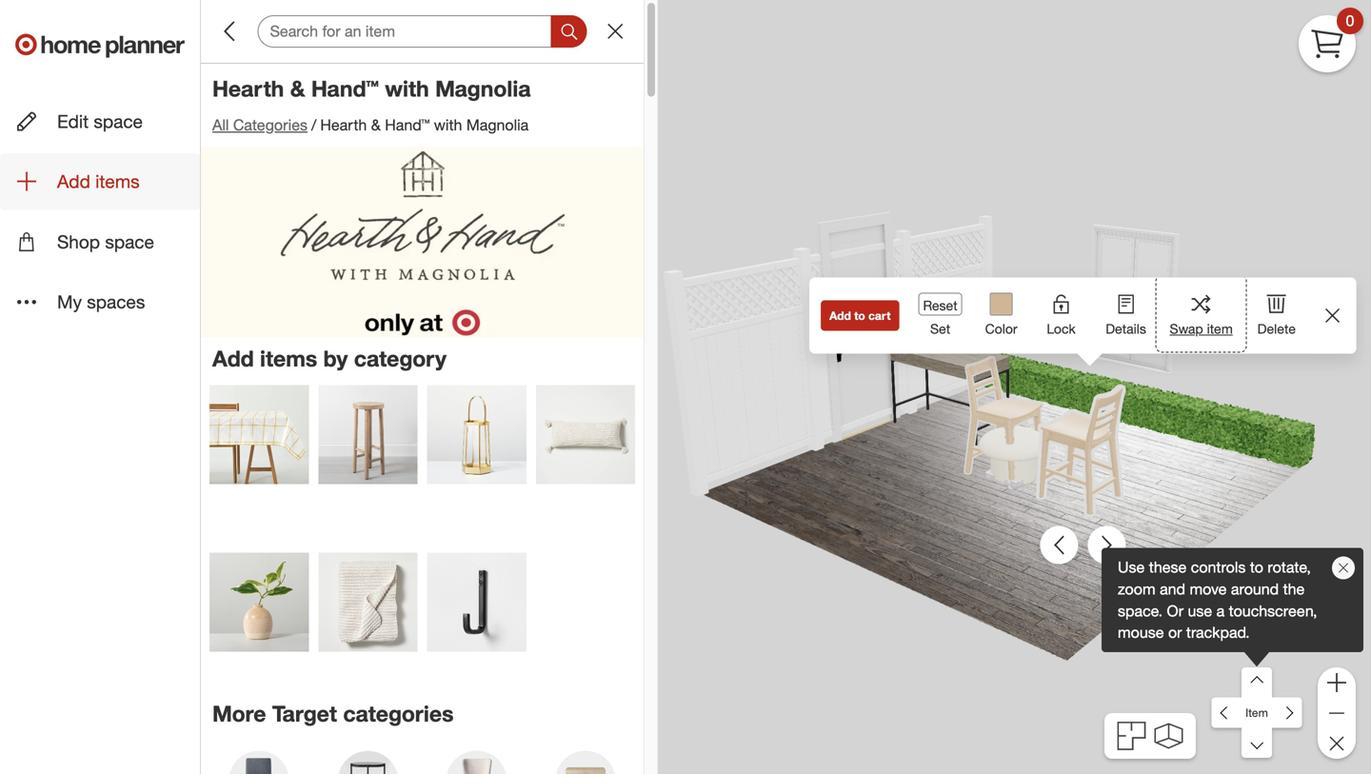 Task type: locate. For each thing, give the bounding box(es) containing it.
add items
[[57, 171, 140, 193]]

hearth & hand with magnolia logo image
[[275, 147, 570, 338]]

0 vertical spatial items
[[95, 171, 140, 193]]

1 horizontal spatial &
[[371, 116, 381, 134]]

hand™
[[311, 75, 379, 102], [385, 116, 430, 134]]

front view button icon image
[[1155, 724, 1184, 749]]

1 vertical spatial add
[[830, 309, 851, 323]]

items inside add items button
[[95, 171, 140, 193]]

0 horizontal spatial items
[[95, 171, 140, 193]]

item
[[1246, 706, 1269, 720]]

1 horizontal spatial hearth
[[320, 116, 367, 134]]

use
[[1118, 558, 1145, 577]]

0 vertical spatial add
[[57, 171, 90, 193]]

shop space button
[[0, 214, 200, 270]]

space inside button
[[105, 231, 154, 253]]

spaces
[[87, 291, 145, 313]]

the
[[1284, 580, 1305, 599]]

space for edit space
[[94, 111, 143, 132]]

1 vertical spatial with
[[434, 116, 462, 134]]

0 horizontal spatial to
[[855, 309, 866, 323]]

add for add items
[[57, 171, 90, 193]]

reset
[[923, 297, 958, 314]]

space for shop space
[[105, 231, 154, 253]]

/
[[312, 116, 317, 134]]

item
[[1207, 321, 1233, 337]]

edit space button
[[0, 93, 200, 150]]

controls
[[1191, 558, 1246, 577]]

magnolia
[[435, 75, 531, 102], [467, 116, 529, 134]]

0 horizontal spatial with
[[385, 75, 429, 102]]

edit space
[[57, 111, 143, 132]]

0 horizontal spatial add
[[57, 171, 90, 193]]

hand™ up all categories / hearth & hand™ with magnolia
[[311, 75, 379, 102]]

with up all categories / hearth & hand™ with magnolia
[[385, 75, 429, 102]]

color button
[[974, 278, 1029, 354]]

1 vertical spatial hand™
[[385, 116, 430, 134]]

&
[[290, 75, 305, 102], [371, 116, 381, 134]]

0 horizontal spatial hand™
[[311, 75, 379, 102]]

move asset east by 6" image
[[1242, 668, 1273, 698]]

all categories / hearth & hand™ with magnolia
[[212, 116, 529, 134]]

hearth right /
[[320, 116, 367, 134]]

0 vertical spatial to
[[855, 309, 866, 323]]

items up shop space
[[95, 171, 140, 193]]

items
[[95, 171, 140, 193], [260, 345, 317, 372]]

add inside add items button
[[57, 171, 90, 193]]

& down hearth & hand™ with magnolia
[[371, 116, 381, 134]]

use
[[1188, 602, 1213, 620]]

hearth
[[212, 75, 284, 102], [320, 116, 367, 134]]

1 horizontal spatial with
[[434, 116, 462, 134]]

1 vertical spatial to
[[1251, 558, 1264, 577]]

hearth up all categories button at the top left of the page
[[212, 75, 284, 102]]

lock button
[[1029, 278, 1094, 350]]

space
[[94, 111, 143, 132], [105, 231, 154, 253]]

and
[[1160, 580, 1186, 599]]

by
[[323, 345, 348, 372]]

0 vertical spatial hearth
[[212, 75, 284, 102]]

shop
[[57, 231, 100, 253]]

my spaces
[[57, 291, 145, 313]]

reset set
[[923, 297, 958, 337]]

1 horizontal spatial hand™
[[385, 116, 430, 134]]

1 horizontal spatial add
[[212, 345, 254, 372]]

category
[[354, 345, 447, 372]]

0 vertical spatial hand™
[[311, 75, 379, 102]]

my
[[57, 291, 82, 313]]

more target categories
[[212, 701, 454, 727]]

mouse
[[1118, 624, 1165, 642]]

add items by category
[[212, 345, 447, 372]]

space right edit
[[94, 111, 143, 132]]

& up categories on the left
[[290, 75, 305, 102]]

details button
[[1094, 278, 1159, 350]]

2 vertical spatial add
[[212, 345, 254, 372]]

move asset west by 6" image
[[1242, 728, 1273, 759]]

items for add items by category
[[260, 345, 317, 372]]

add inside 'add to cart' button
[[830, 309, 851, 323]]

delete
[[1258, 321, 1296, 337]]

add
[[57, 171, 90, 193], [830, 309, 851, 323], [212, 345, 254, 372]]

with down hearth & hand™ with magnolia
[[434, 116, 462, 134]]

my spaces button
[[0, 274, 200, 330]]

0 vertical spatial space
[[94, 111, 143, 132]]

space right shop on the left of page
[[105, 231, 154, 253]]

target
[[272, 701, 337, 727]]

1 horizontal spatial items
[[260, 345, 317, 372]]

to
[[855, 309, 866, 323], [1251, 558, 1264, 577]]

categories
[[343, 701, 454, 727]]

a
[[1217, 602, 1225, 620]]

0 vertical spatial &
[[290, 75, 305, 102]]

space inside button
[[94, 111, 143, 132]]

to up around
[[1251, 558, 1264, 577]]

1 vertical spatial items
[[260, 345, 317, 372]]

add to cart
[[830, 309, 891, 323]]

color
[[986, 321, 1018, 337]]

swap
[[1170, 321, 1204, 337]]

hand™ down hearth & hand™ with magnolia
[[385, 116, 430, 134]]

home planner landing page image
[[15, 15, 185, 76]]

top view button icon image
[[1118, 722, 1146, 751]]

0 horizontal spatial &
[[290, 75, 305, 102]]

add for add to cart
[[830, 309, 851, 323]]

items left the by
[[260, 345, 317, 372]]

add for add items by category
[[212, 345, 254, 372]]

1 vertical spatial space
[[105, 231, 154, 253]]

with
[[385, 75, 429, 102], [434, 116, 462, 134]]

2 horizontal spatial add
[[830, 309, 851, 323]]

1 horizontal spatial to
[[1251, 558, 1264, 577]]

to inside use these controls to rotate, zoom and move around the space. or use a touchscreen, mouse or trackpad.
[[1251, 558, 1264, 577]]

0 vertical spatial magnolia
[[435, 75, 531, 102]]

around
[[1232, 580, 1279, 599]]

to left cart
[[855, 309, 866, 323]]

zoom
[[1118, 580, 1156, 599]]



Task type: vqa. For each thing, say whether or not it's contained in the screenshot.
deals
no



Task type: describe. For each thing, give the bounding box(es) containing it.
0
[[1347, 11, 1355, 30]]

lock
[[1047, 321, 1076, 337]]

move
[[1190, 580, 1227, 599]]

set
[[931, 321, 951, 337]]

all categories button
[[212, 114, 308, 136]]

more
[[212, 701, 266, 727]]

rotate,
[[1268, 558, 1312, 577]]

trackpad.
[[1187, 624, 1250, 642]]

shop space
[[57, 231, 154, 253]]

to inside button
[[855, 309, 866, 323]]

1 vertical spatial magnolia
[[467, 116, 529, 134]]

items for add items
[[95, 171, 140, 193]]

delete button
[[1245, 278, 1310, 350]]

add to cart button
[[821, 300, 900, 331]]

move asset south by 6" image
[[1273, 698, 1303, 728]]

0 horizontal spatial hearth
[[212, 75, 284, 102]]

touchscreen,
[[1229, 602, 1318, 620]]

0 button
[[1299, 8, 1364, 72]]

these
[[1150, 558, 1187, 577]]

cart
[[869, 309, 891, 323]]

all
[[212, 116, 229, 134]]

hearth & hand™ with magnolia
[[212, 75, 531, 102]]

edit
[[57, 111, 89, 132]]

Search for an item search field
[[258, 15, 587, 48]]

space.
[[1118, 602, 1163, 620]]

swap item
[[1170, 321, 1233, 337]]

details
[[1106, 321, 1147, 337]]

categories
[[233, 116, 308, 134]]

1 vertical spatial hearth
[[320, 116, 367, 134]]

0 vertical spatial with
[[385, 75, 429, 102]]

or
[[1167, 602, 1184, 620]]

1 vertical spatial &
[[371, 116, 381, 134]]

or
[[1169, 624, 1183, 642]]

swap item button
[[1159, 278, 1245, 350]]

use these controls to rotate, zoom and move around the space. or use a touchscreen, mouse or trackpad. tooltip
[[1102, 548, 1364, 653]]

use these controls to rotate, zoom and move around the space. or use a touchscreen, mouse or trackpad.
[[1118, 558, 1318, 642]]

move asset north by 6" image
[[1212, 698, 1243, 728]]

add items button
[[0, 154, 200, 210]]



